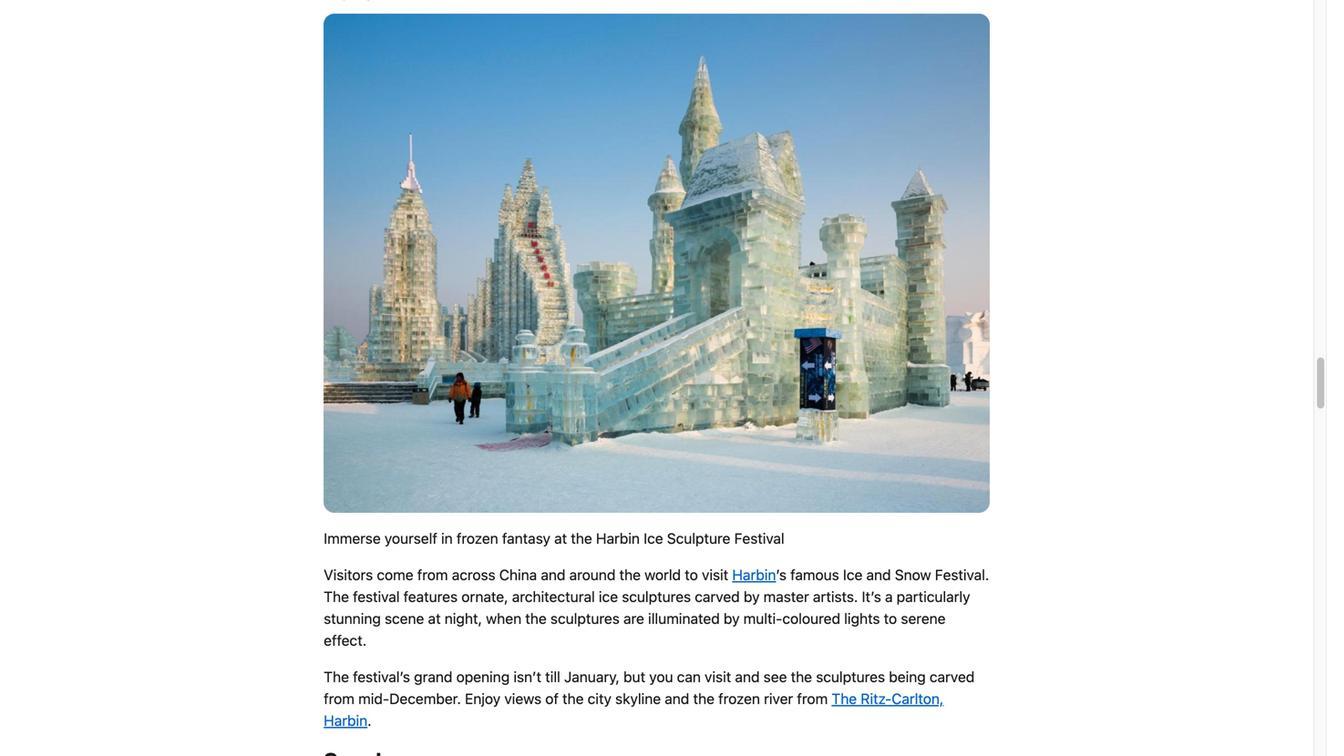 Task type: locate. For each thing, give the bounding box(es) containing it.
from left mid-
[[324, 691, 355, 708]]

sculptures up ritz-
[[816, 669, 886, 686]]

ice up world
[[644, 530, 664, 548]]

2 horizontal spatial harbin
[[733, 567, 777, 584]]

harbin
[[596, 530, 640, 548], [733, 567, 777, 584], [324, 713, 368, 730]]

the inside the ritz-carlton, harbin
[[832, 691, 857, 708]]

1 vertical spatial ice
[[844, 567, 863, 584]]

carved up carlton,
[[930, 669, 975, 686]]

1 horizontal spatial ice
[[844, 567, 863, 584]]

china
[[500, 567, 537, 584]]

1 vertical spatial carved
[[930, 669, 975, 686]]

come
[[377, 567, 414, 584]]

skyline
[[616, 691, 661, 708]]

frozen right in
[[457, 530, 499, 548]]

0 vertical spatial carved
[[695, 589, 740, 606]]

to right world
[[685, 567, 698, 584]]

2 horizontal spatial sculptures
[[816, 669, 886, 686]]

the inside the festival's grand opening isn't till january, but you can visit and see the sculptures being carved from mid-december. enjoy views of the city skyline and the frozen river from
[[324, 669, 349, 686]]

harbin link
[[733, 567, 777, 584]]

's famous ice and snow festival. the festival features ornate, architectural ice sculptures carved by master artists. it's a particularly stunning scene at night, when the sculptures are illuminated by multi-coloured lights to serene effect.
[[324, 567, 990, 650]]

2 vertical spatial sculptures
[[816, 669, 886, 686]]

1 horizontal spatial carved
[[930, 669, 975, 686]]

the down can
[[694, 691, 715, 708]]

the left world
[[620, 567, 641, 584]]

frozen inside the festival's grand opening isn't till january, but you can visit and see the sculptures being carved from mid-december. enjoy views of the city skyline and the frozen river from
[[719, 691, 761, 708]]

1 vertical spatial visit
[[705, 669, 732, 686]]

to down a
[[884, 611, 898, 628]]

0 horizontal spatial at
[[428, 611, 441, 628]]

0 vertical spatial by
[[744, 589, 760, 606]]

and up it's
[[867, 567, 892, 584]]

the down architectural
[[526, 611, 547, 628]]

harbin down mid-
[[324, 713, 368, 730]]

by down harbin link
[[744, 589, 760, 606]]

particularly
[[897, 589, 971, 606]]

the left ritz-
[[832, 691, 857, 708]]

1 horizontal spatial frozen
[[719, 691, 761, 708]]

carved
[[695, 589, 740, 606], [930, 669, 975, 686]]

1 vertical spatial sculptures
[[551, 611, 620, 628]]

1 vertical spatial frozen
[[719, 691, 761, 708]]

the
[[571, 530, 593, 548], [620, 567, 641, 584], [526, 611, 547, 628], [791, 669, 813, 686], [563, 691, 584, 708], [694, 691, 715, 708]]

from up 'features'
[[418, 567, 448, 584]]

frozen left river
[[719, 691, 761, 708]]

ornate,
[[462, 589, 509, 606]]

1 vertical spatial the
[[324, 669, 349, 686]]

from
[[418, 567, 448, 584], [324, 691, 355, 708], [798, 691, 828, 708]]

visitors come from across china and around the world to visit harbin
[[324, 567, 777, 584]]

the ritz-carlton, harbin link
[[324, 691, 944, 730]]

it's
[[862, 589, 882, 606]]

sculptures down 'ice'
[[551, 611, 620, 628]]

harbin down festival
[[733, 567, 777, 584]]

harbin up around
[[596, 530, 640, 548]]

features
[[404, 589, 458, 606]]

at down 'features'
[[428, 611, 441, 628]]

0 vertical spatial visit
[[702, 567, 729, 584]]

grand
[[414, 669, 453, 686]]

1 horizontal spatial harbin
[[596, 530, 640, 548]]

snow
[[895, 567, 932, 584]]

by left multi-
[[724, 611, 740, 628]]

frozen
[[457, 530, 499, 548], [719, 691, 761, 708]]

0 vertical spatial ice
[[644, 530, 664, 548]]

0 vertical spatial harbin
[[596, 530, 640, 548]]

sculptures down world
[[622, 589, 691, 606]]

opening
[[457, 669, 510, 686]]

0 vertical spatial the
[[324, 589, 349, 606]]

visit right can
[[705, 669, 732, 686]]

visit
[[702, 567, 729, 584], [705, 669, 732, 686]]

from right river
[[798, 691, 828, 708]]

the down the effect.
[[324, 669, 349, 686]]

of
[[546, 691, 559, 708]]

the ritz-carlton, harbin
[[324, 691, 944, 730]]

1 horizontal spatial at
[[555, 530, 567, 548]]

the down visitors
[[324, 589, 349, 606]]

coloured
[[783, 611, 841, 628]]

mid-
[[359, 691, 390, 708]]

the for the festival's grand opening isn't till january, but you can visit and see the sculptures being carved from mid-december. enjoy views of the city skyline and the frozen river from
[[324, 669, 349, 686]]

fantasy
[[502, 530, 551, 548]]

visit left harbin link
[[702, 567, 729, 584]]

visit for and
[[705, 669, 732, 686]]

river
[[764, 691, 794, 708]]

and left see
[[736, 669, 760, 686]]

0 horizontal spatial frozen
[[457, 530, 499, 548]]

sculpture
[[667, 530, 731, 548]]

1 vertical spatial at
[[428, 611, 441, 628]]

at right fantasy
[[555, 530, 567, 548]]

carved inside the festival's grand opening isn't till january, but you can visit and see the sculptures being carved from mid-december. enjoy views of the city skyline and the frozen river from
[[930, 669, 975, 686]]

2 vertical spatial harbin
[[324, 713, 368, 730]]

1 horizontal spatial from
[[418, 567, 448, 584]]

at
[[555, 530, 567, 548], [428, 611, 441, 628]]

harbin inside the ritz-carlton, harbin
[[324, 713, 368, 730]]

1 horizontal spatial by
[[744, 589, 760, 606]]

the right of
[[563, 691, 584, 708]]

1 horizontal spatial to
[[884, 611, 898, 628]]

0 horizontal spatial ice
[[644, 530, 664, 548]]

in
[[441, 530, 453, 548]]

carved inside 's famous ice and snow festival. the festival features ornate, architectural ice sculptures carved by master artists. it's a particularly stunning scene at night, when the sculptures are illuminated by multi-coloured lights to serene effect.
[[695, 589, 740, 606]]

and
[[541, 567, 566, 584], [867, 567, 892, 584], [736, 669, 760, 686], [665, 691, 690, 708]]

0 vertical spatial to
[[685, 567, 698, 584]]

1 vertical spatial to
[[884, 611, 898, 628]]

the festival's grand opening isn't till january, but you can visit and see the sculptures being carved from mid-december. enjoy views of the city skyline and the frozen river from
[[324, 669, 975, 708]]

immerse yourself in frozen fantasy at the harbin ice sculpture festival image
[[324, 14, 990, 514]]

ice
[[599, 589, 618, 606]]

's
[[777, 567, 787, 584]]

by
[[744, 589, 760, 606], [724, 611, 740, 628]]

0 horizontal spatial harbin
[[324, 713, 368, 730]]

sculptures
[[622, 589, 691, 606], [551, 611, 620, 628], [816, 669, 886, 686]]

0 horizontal spatial carved
[[695, 589, 740, 606]]

2 vertical spatial the
[[832, 691, 857, 708]]

the
[[324, 589, 349, 606], [324, 669, 349, 686], [832, 691, 857, 708]]

the inside 's famous ice and snow festival. the festival features ornate, architectural ice sculptures carved by master artists. it's a particularly stunning scene at night, when the sculptures are illuminated by multi-coloured lights to serene effect.
[[526, 611, 547, 628]]

0 horizontal spatial by
[[724, 611, 740, 628]]

0 horizontal spatial sculptures
[[551, 611, 620, 628]]

carved up illuminated
[[695, 589, 740, 606]]

visit inside the festival's grand opening isn't till january, but you can visit and see the sculptures being carved from mid-december. enjoy views of the city skyline and the frozen river from
[[705, 669, 732, 686]]

ice up 'artists.'
[[844, 567, 863, 584]]

to
[[685, 567, 698, 584], [884, 611, 898, 628]]

1 horizontal spatial sculptures
[[622, 589, 691, 606]]

and inside 's famous ice and snow festival. the festival features ornate, architectural ice sculptures carved by master artists. it's a particularly stunning scene at night, when the sculptures are illuminated by multi-coloured lights to serene effect.
[[867, 567, 892, 584]]

the right see
[[791, 669, 813, 686]]

0 vertical spatial sculptures
[[622, 589, 691, 606]]

ice
[[644, 530, 664, 548], [844, 567, 863, 584]]



Task type: vqa. For each thing, say whether or not it's contained in the screenshot.
1st "4.6" from the top of the page
no



Task type: describe. For each thing, give the bounding box(es) containing it.
2 horizontal spatial from
[[798, 691, 828, 708]]

till
[[546, 669, 561, 686]]

at inside 's famous ice and snow festival. the festival features ornate, architectural ice sculptures carved by master artists. it's a particularly stunning scene at night, when the sculptures are illuminated by multi-coloured lights to serene effect.
[[428, 611, 441, 628]]

festival
[[353, 589, 400, 606]]

0 horizontal spatial from
[[324, 691, 355, 708]]

ice inside 's famous ice and snow festival. the festival features ornate, architectural ice sculptures carved by master artists. it's a particularly stunning scene at night, when the sculptures are illuminated by multi-coloured lights to serene effect.
[[844, 567, 863, 584]]

0 vertical spatial at
[[555, 530, 567, 548]]

famous
[[791, 567, 840, 584]]

serene
[[901, 611, 946, 628]]

immerse yourself in frozen fantasy at the harbin ice sculpture festival
[[324, 530, 785, 548]]

and up architectural
[[541, 567, 566, 584]]

night,
[[445, 611, 482, 628]]

you
[[650, 669, 674, 686]]

1 vertical spatial by
[[724, 611, 740, 628]]

effect.
[[324, 633, 367, 650]]

isn't
[[514, 669, 542, 686]]

festival
[[735, 530, 785, 548]]

the up around
[[571, 530, 593, 548]]

the inside 's famous ice and snow festival. the festival features ornate, architectural ice sculptures carved by master artists. it's a particularly stunning scene at night, when the sculptures are illuminated by multi-coloured lights to serene effect.
[[324, 589, 349, 606]]

but
[[624, 669, 646, 686]]

visit for harbin
[[702, 567, 729, 584]]

across
[[452, 567, 496, 584]]

world
[[645, 567, 681, 584]]

multi-
[[744, 611, 783, 628]]

artists.
[[813, 589, 859, 606]]

sculptures inside the festival's grand opening isn't till january, but you can visit and see the sculptures being carved from mid-december. enjoy views of the city skyline and the frozen river from
[[816, 669, 886, 686]]

stunning
[[324, 611, 381, 628]]

around
[[570, 567, 616, 584]]

are
[[624, 611, 645, 628]]

master
[[764, 589, 810, 606]]

lights
[[845, 611, 881, 628]]

views
[[505, 691, 542, 708]]

and down can
[[665, 691, 690, 708]]

ritz-
[[861, 691, 892, 708]]

can
[[677, 669, 701, 686]]

when
[[486, 611, 522, 628]]

to inside 's famous ice and snow festival. the festival features ornate, architectural ice sculptures carved by master artists. it's a particularly stunning scene at night, when the sculptures are illuminated by multi-coloured lights to serene effect.
[[884, 611, 898, 628]]

1 vertical spatial harbin
[[733, 567, 777, 584]]

carlton,
[[892, 691, 944, 708]]

0 vertical spatial frozen
[[457, 530, 499, 548]]

a
[[886, 589, 893, 606]]

festival's
[[353, 669, 410, 686]]

festival.
[[936, 567, 990, 584]]

visitors
[[324, 567, 373, 584]]

0 horizontal spatial to
[[685, 567, 698, 584]]

illuminated
[[649, 611, 720, 628]]

enjoy
[[465, 691, 501, 708]]

december.
[[390, 691, 461, 708]]

architectural
[[512, 589, 595, 606]]

the for the ritz-carlton, harbin
[[832, 691, 857, 708]]

being
[[890, 669, 926, 686]]

city
[[588, 691, 612, 708]]

january,
[[565, 669, 620, 686]]

see
[[764, 669, 787, 686]]

.
[[368, 713, 372, 730]]

yourself
[[385, 530, 438, 548]]

scene
[[385, 611, 424, 628]]

immerse
[[324, 530, 381, 548]]



